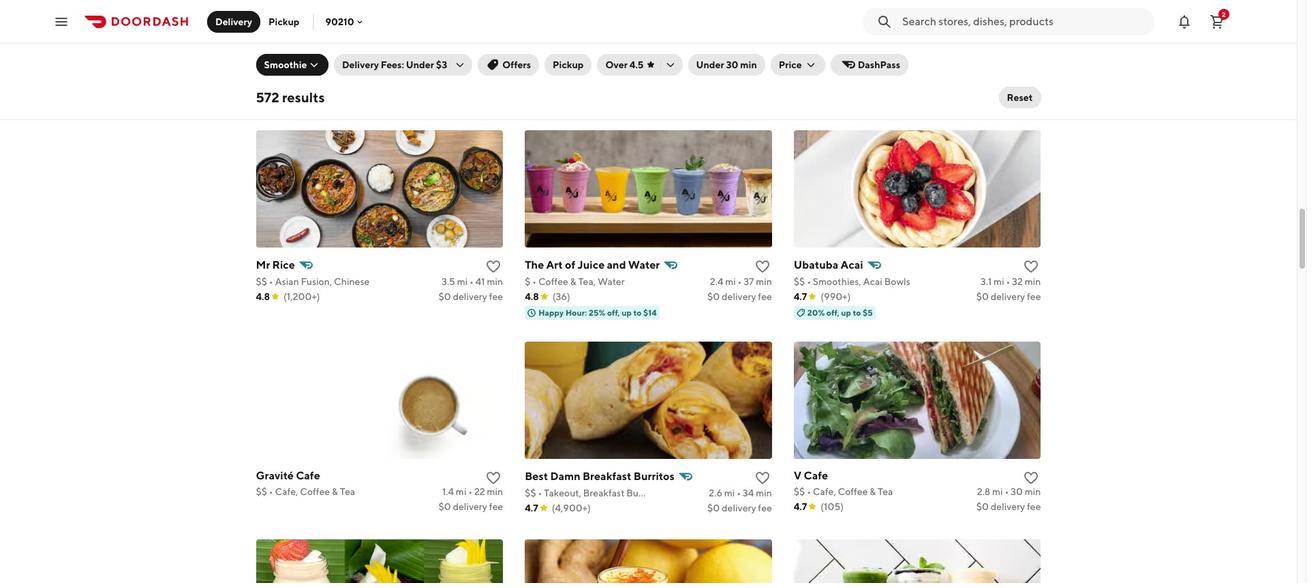 Task type: describe. For each thing, give the bounding box(es) containing it.
$$ • takeout, breakfast burrito
[[525, 487, 657, 498]]

$25,
[[296, 96, 313, 106]]

$​0 for $$ • asian fusion, chinese
[[439, 291, 451, 302]]

price
[[779, 59, 802, 70]]

$​0 delivery fee for mr rice
[[439, 291, 503, 302]]

• inside the $$ • acai bowls, juice bar $​0 delivery fee
[[808, 65, 812, 75]]

under inside button
[[697, 59, 725, 70]]

min for mr rice
[[487, 276, 503, 287]]

fee for 3.1 mi • 32 min
[[1028, 291, 1042, 302]]

coffee down gravité cafe at the bottom left of page
[[300, 486, 330, 497]]

acai left bowls
[[864, 276, 883, 287]]

asian
[[275, 276, 299, 287]]

• right 2.8
[[1005, 486, 1009, 497]]

the
[[525, 258, 544, 271]]

(1,200+)
[[284, 291, 320, 302]]

2 to from the left
[[853, 307, 862, 318]]

1 to from the left
[[634, 307, 642, 318]]

click to add this store to your saved list image for mr rice
[[486, 258, 502, 275]]

min right 2.8
[[1026, 486, 1042, 497]]

delivery for 2.8 mi • 30 min
[[991, 501, 1026, 512]]

• down ubatuba
[[808, 276, 812, 287]]

$$ • cafe, coffee & tea for gravité cafe
[[256, 486, 355, 497]]

sponsored for cafe
[[525, 65, 572, 75]]

cafe left belen
[[525, 47, 549, 60]]

delivery for 3.1 mi • 32 min
[[991, 291, 1026, 302]]

2.4 mi • 37 min
[[710, 276, 773, 287]]

fusion,
[[301, 276, 332, 287]]

0 vertical spatial $5
[[334, 96, 344, 106]]

$​0 delivery fee for best damn breakfast burritos
[[708, 502, 773, 513]]

6.6
[[440, 65, 454, 75]]

min for ubatuba acai
[[1026, 276, 1042, 287]]

bowls
[[885, 276, 911, 287]]

reset
[[1008, 92, 1033, 103]]

5.1
[[711, 65, 723, 75]]

$​0 delivery fee down 2.8 mi • 30 min
[[977, 501, 1042, 512]]

$$ • acai bowls, juice bar $​0 delivery fee
[[794, 65, 1042, 90]]

20% off, up to $5
[[808, 307, 873, 318]]

1 vertical spatial pickup button
[[545, 54, 592, 76]]

5.1 mi • 38 min
[[711, 65, 773, 75]]

takeout,
[[544, 487, 582, 498]]

save
[[315, 96, 332, 106]]

cafe left over
[[580, 65, 601, 75]]

coffee up save
[[311, 65, 341, 75]]

and
[[607, 258, 626, 271]]

mi for qwench juice
[[456, 65, 467, 75]]

$$ for (4,900+)
[[525, 487, 536, 498]]

results
[[282, 89, 325, 105]]

belen
[[552, 47, 581, 60]]

90210 button
[[326, 16, 365, 27]]

$ • coffee & tea, water
[[525, 276, 625, 287]]

6.6 mi • 33 min
[[440, 65, 503, 75]]

acai up "$$ • smoothies, acai bowls"
[[841, 258, 864, 271]]

min for cafe belen
[[756, 65, 773, 75]]

burrito
[[627, 487, 657, 498]]

1 horizontal spatial 30
[[1011, 486, 1024, 497]]

1 horizontal spatial &
[[571, 276, 577, 287]]

mi for cafe belen
[[725, 65, 735, 75]]

ubatuba
[[794, 258, 839, 271]]

• left 41
[[470, 276, 474, 287]]

• left 37
[[738, 276, 742, 287]]

offers button
[[478, 54, 539, 76]]

cafe, for gravité
[[275, 486, 298, 497]]

$​0 inside the $$ • acai bowls, juice bar $​0 delivery fee
[[977, 80, 989, 90]]

sponsored • cafe
[[525, 65, 601, 75]]

over 4.5
[[606, 59, 644, 70]]

over 4.5 button
[[598, 54, 683, 76]]

• down belen
[[574, 65, 578, 75]]

chinese
[[334, 276, 370, 287]]

mi right 2.8
[[993, 486, 1004, 497]]

2.6 mi • 34 min
[[709, 487, 773, 498]]

delivery button
[[207, 11, 261, 32]]

& for v cafe
[[870, 486, 877, 497]]

burritos
[[634, 470, 675, 483]]

damn
[[551, 470, 581, 483]]

(105)
[[821, 501, 844, 512]]

$​0 delivery fee for ubatuba acai
[[977, 291, 1042, 302]]

$​0 delivery fee for the art of juice and water
[[708, 291, 773, 302]]

qwench
[[256, 47, 299, 60]]

smoothie
[[264, 59, 307, 70]]

2.6
[[709, 487, 723, 498]]

3.5 mi • 41 min
[[442, 276, 503, 287]]

32
[[1013, 276, 1024, 287]]

mi for mr rice
[[457, 276, 468, 287]]

min right "22" in the left of the page
[[487, 486, 503, 497]]

4.5
[[630, 59, 644, 70]]

4.7 down v
[[794, 501, 808, 512]]

fee down the 1.4 mi • 22 min
[[489, 501, 503, 512]]

click to add this store to your saved list image for qwench juice
[[486, 47, 502, 63]]

34
[[743, 487, 754, 498]]

smoothie button
[[256, 54, 329, 76]]

best
[[525, 470, 548, 483]]

25%
[[589, 307, 606, 318]]

4.7 for best damn breakfast burritos
[[525, 502, 539, 513]]

• down qwench juice
[[305, 65, 309, 75]]

open menu image
[[53, 13, 70, 30]]

bar
[[890, 65, 905, 75]]

click to add this store to your saved list image right "22" in the left of the page
[[486, 470, 502, 486]]

tea for v cafe
[[878, 486, 894, 497]]

acai republic
[[794, 47, 865, 60]]

$$ • smoothies, acai bowls
[[794, 276, 911, 287]]

over
[[606, 59, 628, 70]]

v
[[794, 469, 802, 482]]

hour:
[[566, 307, 587, 318]]

fee for 2.4 mi • 37 min
[[759, 291, 773, 302]]

spend
[[270, 96, 295, 106]]

mr rice
[[256, 258, 295, 271]]

2.8
[[978, 486, 991, 497]]

happy hour: 25% off, up to $14
[[539, 307, 657, 318]]

• left 'asian'
[[269, 276, 273, 287]]

$$ inside the $$ • acai bowls, juice bar $​0 delivery fee
[[794, 65, 806, 75]]

41
[[476, 276, 485, 287]]

sponsored • coffee
[[256, 65, 341, 75]]

click to add this store to your saved list image for cafe belen
[[755, 47, 771, 63]]

1 vertical spatial breakfast
[[584, 487, 625, 498]]

2
[[1223, 10, 1227, 18]]

notification bell image
[[1177, 13, 1193, 30]]

$$ for (1,200+)
[[256, 276, 267, 287]]

2 vertical spatial click to add this store to your saved list image
[[1024, 470, 1040, 486]]

delivery inside the $$ • acai bowls, juice bar $​0 delivery fee
[[991, 80, 1026, 90]]

572
[[256, 89, 279, 105]]

cafe right v
[[804, 469, 829, 482]]

1 under from the left
[[406, 59, 434, 70]]

delivery fees: under $3
[[342, 59, 448, 70]]

$$ down gravité
[[256, 486, 267, 497]]

min inside button
[[741, 59, 757, 70]]

republic
[[819, 47, 865, 60]]

$​0 for $$ • smoothies, acai bowls
[[977, 291, 989, 302]]

• left "22" in the left of the page
[[469, 486, 473, 497]]

1.4 mi • 22 min
[[443, 486, 503, 497]]

$$ • cafe, coffee & tea for v cafe
[[794, 486, 894, 497]]



Task type: vqa. For each thing, say whether or not it's contained in the screenshot.
the Crema to the top
no



Task type: locate. For each thing, give the bounding box(es) containing it.
delivery down 2.6 mi • 34 min
[[722, 502, 757, 513]]

0 vertical spatial 30
[[727, 59, 739, 70]]

3.5
[[442, 276, 456, 287]]

1 vertical spatial delivery
[[342, 59, 379, 70]]

30 right 2.8
[[1011, 486, 1024, 497]]

click to add this store to your saved list image left offers
[[486, 47, 502, 63]]

ubatuba acai
[[794, 258, 864, 271]]

fee down 2.4 mi • 37 min
[[759, 291, 773, 302]]

art
[[547, 258, 563, 271]]

$$ • cafe, coffee & tea up (105)
[[794, 486, 894, 497]]

gravité
[[256, 469, 294, 482]]

fee down 2.8 mi • 30 min
[[1028, 501, 1042, 512]]

4.8
[[256, 291, 270, 302], [525, 291, 539, 302]]

1 horizontal spatial to
[[853, 307, 862, 318]]

$​0 down 3.1
[[977, 291, 989, 302]]

delivery up reset
[[991, 80, 1026, 90]]

click to add this store to your saved list image for best damn breakfast burritos
[[755, 470, 771, 486]]

happy
[[539, 307, 564, 318]]

3.1
[[981, 276, 992, 287]]

33
[[474, 65, 485, 75]]

0 horizontal spatial $5
[[334, 96, 344, 106]]

min right 5.1
[[741, 59, 757, 70]]

22
[[475, 486, 485, 497]]

$$
[[794, 65, 806, 75], [256, 276, 267, 287], [794, 276, 806, 287], [256, 486, 267, 497], [794, 486, 806, 497], [525, 487, 536, 498]]

4.7 for ubatuba acai
[[794, 291, 808, 302]]

delivery down 2.4 mi • 37 min
[[722, 291, 757, 302]]

4.7 left (990+)
[[794, 291, 808, 302]]

2 off, from the left
[[827, 307, 840, 318]]

off, down (990+)
[[827, 307, 840, 318]]

fee
[[1028, 80, 1042, 90], [489, 291, 503, 302], [759, 291, 773, 302], [1028, 291, 1042, 302], [489, 501, 503, 512], [1028, 501, 1042, 512], [759, 502, 773, 513]]

1 off, from the left
[[608, 307, 620, 318]]

under left '$3'
[[406, 59, 434, 70]]

2 cafe, from the left
[[813, 486, 837, 497]]

0 horizontal spatial tea
[[340, 486, 355, 497]]

sponsored for qwench
[[256, 65, 303, 75]]

3 items, open order cart image
[[1210, 13, 1226, 30]]

acai inside the $$ • acai bowls, juice bar $​0 delivery fee
[[813, 65, 833, 75]]

• down gravité
[[269, 486, 273, 497]]

to left $14
[[634, 307, 642, 318]]

2 $$ • cafe, coffee & tea from the left
[[794, 486, 894, 497]]

• left 34
[[737, 487, 741, 498]]

0 vertical spatial pickup
[[269, 16, 300, 27]]

breakfast
[[583, 470, 632, 483], [584, 487, 625, 498]]

• down best
[[538, 487, 542, 498]]

v cafe
[[794, 469, 829, 482]]

water right and
[[629, 258, 660, 271]]

• down v cafe
[[808, 486, 812, 497]]

$$ for (105)
[[794, 486, 806, 497]]

0 vertical spatial pickup button
[[261, 11, 308, 32]]

off,
[[608, 307, 620, 318], [827, 307, 840, 318]]

4.8 for mr rice
[[256, 291, 270, 302]]

coffee down art
[[539, 276, 569, 287]]

spend $25, save $5
[[270, 96, 344, 106]]

offers
[[503, 59, 531, 70]]

breakfast up $$ • takeout, breakfast burrito
[[583, 470, 632, 483]]

0 vertical spatial juice
[[301, 47, 328, 60]]

1 cafe, from the left
[[275, 486, 298, 497]]

cafe
[[525, 47, 549, 60], [580, 65, 601, 75], [296, 469, 320, 482], [804, 469, 829, 482]]

1 vertical spatial 30
[[1011, 486, 1024, 497]]

mi for the art of juice and water
[[726, 276, 736, 287]]

1 horizontal spatial juice
[[578, 258, 605, 271]]

3.1 mi • 32 min
[[981, 276, 1042, 287]]

$​0 for $$ • cafe, coffee & tea
[[977, 501, 989, 512]]

1 vertical spatial pickup
[[553, 59, 584, 70]]

1 horizontal spatial pickup
[[553, 59, 584, 70]]

dashpass
[[858, 59, 901, 70]]

0 horizontal spatial pickup
[[269, 16, 300, 27]]

2 up from the left
[[842, 307, 852, 318]]

2 sponsored from the left
[[525, 65, 572, 75]]

tea
[[340, 486, 355, 497], [878, 486, 894, 497]]

mi for best damn breakfast burritos
[[725, 487, 735, 498]]

2 horizontal spatial juice
[[865, 65, 888, 75]]

• left 32
[[1007, 276, 1011, 287]]

water for the art of juice and water
[[629, 258, 660, 271]]

$​0 delivery fee down the 1.4 mi • 22 min
[[439, 501, 503, 512]]

0 horizontal spatial up
[[622, 307, 632, 318]]

& for gravité cafe
[[332, 486, 338, 497]]

1.4
[[443, 486, 454, 497]]

click to add this store to your saved list image for ubatuba acai
[[1024, 258, 1040, 275]]

4.7
[[794, 291, 808, 302], [794, 501, 808, 512], [525, 502, 539, 513]]

$$ • cafe, coffee & tea down gravité cafe at the bottom left of page
[[256, 486, 355, 497]]

acai left republic
[[794, 47, 817, 60]]

min right 38
[[756, 65, 773, 75]]

1 vertical spatial juice
[[865, 65, 888, 75]]

1 4.8 from the left
[[256, 291, 270, 302]]

1 horizontal spatial water
[[629, 258, 660, 271]]

30 right 5.1
[[727, 59, 739, 70]]

0 horizontal spatial 30
[[727, 59, 739, 70]]

1 horizontal spatial 4.8
[[525, 291, 539, 302]]

1 vertical spatial $5
[[863, 307, 873, 318]]

fee inside the $$ • acai bowls, juice bar $​0 delivery fee
[[1028, 80, 1042, 90]]

coffee up (105)
[[838, 486, 868, 497]]

$​0 delivery fee down 3.5 mi • 41 min on the left
[[439, 291, 503, 302]]

mi right 1.4
[[456, 486, 467, 497]]

dashpass button
[[831, 54, 909, 76]]

2 4.8 from the left
[[525, 291, 539, 302]]

2 button
[[1204, 8, 1232, 35]]

0 vertical spatial click to add this store to your saved list image
[[755, 47, 771, 63]]

$​0 down 3.5
[[439, 291, 451, 302]]

$3
[[436, 59, 448, 70]]

mi for ubatuba acai
[[994, 276, 1005, 287]]

20%
[[808, 307, 825, 318]]

2 vertical spatial juice
[[578, 258, 605, 271]]

delivery down 3.1 mi • 32 min on the top of the page
[[991, 291, 1026, 302]]

min
[[741, 59, 757, 70], [487, 65, 503, 75], [756, 65, 773, 75], [487, 276, 503, 287], [756, 276, 773, 287], [1026, 276, 1042, 287], [487, 486, 503, 497], [1026, 486, 1042, 497], [756, 487, 773, 498]]

30 inside button
[[727, 59, 739, 70]]

0 horizontal spatial 4.8
[[256, 291, 270, 302]]

click to add this store to your saved list image
[[486, 47, 502, 63], [486, 258, 502, 275], [1024, 258, 1040, 275], [486, 470, 502, 486], [755, 470, 771, 486]]

pickup button up qwench
[[261, 11, 308, 32]]

1 horizontal spatial $5
[[863, 307, 873, 318]]

mi
[[456, 65, 467, 75], [725, 65, 735, 75], [457, 276, 468, 287], [726, 276, 736, 287], [994, 276, 1005, 287], [456, 486, 467, 497], [993, 486, 1004, 497], [725, 487, 735, 498]]

delivery inside delivery button
[[215, 16, 252, 27]]

$​0 delivery fee
[[439, 291, 503, 302], [708, 291, 773, 302], [977, 291, 1042, 302], [439, 501, 503, 512], [977, 501, 1042, 512], [708, 502, 773, 513]]

sponsored
[[256, 65, 303, 75], [525, 65, 572, 75]]

water down and
[[598, 276, 625, 287]]

1 up from the left
[[622, 307, 632, 318]]

mi right 3.5
[[457, 276, 468, 287]]

0 vertical spatial breakfast
[[583, 470, 632, 483]]

0 horizontal spatial delivery
[[215, 16, 252, 27]]

$​0 down 1.4
[[439, 501, 451, 512]]

1 sponsored from the left
[[256, 65, 303, 75]]

cafe, for v
[[813, 486, 837, 497]]

Store search: begin typing to search for stores available on DoorDash text field
[[903, 14, 1147, 29]]

90210
[[326, 16, 354, 27]]

1 horizontal spatial cafe,
[[813, 486, 837, 497]]

$​0
[[977, 80, 989, 90], [439, 291, 451, 302], [708, 291, 720, 302], [977, 291, 989, 302], [439, 501, 451, 512], [977, 501, 989, 512], [708, 502, 720, 513]]

up left $14
[[622, 307, 632, 318]]

37
[[744, 276, 754, 287]]

tea for gravité cafe
[[340, 486, 355, 497]]

• left 33
[[469, 65, 473, 75]]

$$ down mr
[[256, 276, 267, 287]]

• left 38
[[737, 65, 741, 75]]

reset button
[[999, 87, 1042, 108]]

gravité cafe
[[256, 469, 320, 482]]

delivery down the 1.4 mi • 22 min
[[453, 501, 488, 512]]

572 results
[[256, 89, 325, 105]]

$​0 for $$ • takeout, breakfast burrito
[[708, 502, 720, 513]]

under 30 min
[[697, 59, 757, 70]]

click to add this store to your saved list image up 2.6 mi • 34 min
[[755, 470, 771, 486]]

0 horizontal spatial off,
[[608, 307, 620, 318]]

2 under from the left
[[697, 59, 725, 70]]

• right the price
[[808, 65, 812, 75]]

cafe, up (105)
[[813, 486, 837, 497]]

$
[[525, 276, 531, 287]]

fee down 2.6 mi • 34 min
[[759, 502, 773, 513]]

mi right 2.4
[[726, 276, 736, 287]]

delivery for 3.5 mi • 41 min
[[453, 291, 488, 302]]

0 horizontal spatial &
[[332, 486, 338, 497]]

click to add this store to your saved list image up 3.1 mi • 32 min on the top of the page
[[1024, 258, 1040, 275]]

1 vertical spatial water
[[598, 276, 625, 287]]

$$ • cafe, coffee & tea
[[256, 486, 355, 497], [794, 486, 894, 497]]

under 30 min button
[[688, 54, 766, 76]]

smoothies,
[[813, 276, 862, 287]]

the art of juice and water
[[525, 258, 660, 271]]

$$ for (990+)
[[794, 276, 806, 287]]

2.4
[[710, 276, 724, 287]]

pickup button left over
[[545, 54, 592, 76]]

of
[[565, 258, 576, 271]]

water for $ • coffee & tea, water
[[598, 276, 625, 287]]

•
[[305, 65, 309, 75], [469, 65, 473, 75], [574, 65, 578, 75], [737, 65, 741, 75], [808, 65, 812, 75], [269, 276, 273, 287], [470, 276, 474, 287], [533, 276, 537, 287], [738, 276, 742, 287], [808, 276, 812, 287], [1007, 276, 1011, 287], [269, 486, 273, 497], [469, 486, 473, 497], [808, 486, 812, 497], [1005, 486, 1009, 497], [538, 487, 542, 498], [737, 487, 741, 498]]

$5 down "$$ • smoothies, acai bowls"
[[863, 307, 873, 318]]

1 horizontal spatial $$ • cafe, coffee & tea
[[794, 486, 894, 497]]

$$ down best
[[525, 487, 536, 498]]

click to add this store to your saved list image for the art of juice and water
[[755, 258, 771, 275]]

fee for 2.8 mi • 30 min
[[1028, 501, 1042, 512]]

1 horizontal spatial tea
[[878, 486, 894, 497]]

4.8 down mr
[[256, 291, 270, 302]]

0 horizontal spatial under
[[406, 59, 434, 70]]

min right 34
[[756, 487, 773, 498]]

1 horizontal spatial sponsored
[[525, 65, 572, 75]]

0 horizontal spatial to
[[634, 307, 642, 318]]

0 horizontal spatial juice
[[301, 47, 328, 60]]

to down "$$ • smoothies, acai bowls"
[[853, 307, 862, 318]]

$​0 delivery fee down 2.4 mi • 37 min
[[708, 291, 773, 302]]

1 horizontal spatial off,
[[827, 307, 840, 318]]

0 horizontal spatial pickup button
[[261, 11, 308, 32]]

1 vertical spatial click to add this store to your saved list image
[[755, 258, 771, 275]]

qwench juice
[[256, 47, 328, 60]]

(990+)
[[821, 291, 851, 302]]

price button
[[771, 54, 826, 76]]

fees:
[[381, 59, 404, 70]]

1 horizontal spatial pickup button
[[545, 54, 592, 76]]

$5
[[334, 96, 344, 106], [863, 307, 873, 318]]

(36)
[[553, 291, 571, 302]]

(4,900+)
[[552, 502, 591, 513]]

1 $$ • cafe, coffee & tea from the left
[[256, 486, 355, 497]]

2.8 mi • 30 min
[[978, 486, 1042, 497]]

sponsored down cafe belen
[[525, 65, 572, 75]]

acai
[[794, 47, 817, 60], [813, 65, 833, 75], [841, 258, 864, 271], [864, 276, 883, 287]]

click to add this store to your saved list image
[[755, 47, 771, 63], [755, 258, 771, 275], [1024, 470, 1040, 486]]

$​0 down 2.8
[[977, 501, 989, 512]]

2 horizontal spatial &
[[870, 486, 877, 497]]

sponsored down qwench
[[256, 65, 303, 75]]

0 vertical spatial delivery
[[215, 16, 252, 27]]

$$ down ubatuba
[[794, 276, 806, 287]]

delivery for 2.4 mi • 37 min
[[722, 291, 757, 302]]

$$ down acai republic at the right top of page
[[794, 65, 806, 75]]

tea,
[[579, 276, 596, 287]]

0 horizontal spatial sponsored
[[256, 65, 303, 75]]

$​0 left reset 'button'
[[977, 80, 989, 90]]

up down (990+)
[[842, 307, 852, 318]]

1 tea from the left
[[340, 486, 355, 497]]

1 horizontal spatial delivery
[[342, 59, 379, 70]]

mi right 3.1
[[994, 276, 1005, 287]]

1 horizontal spatial under
[[697, 59, 725, 70]]

38
[[743, 65, 754, 75]]

$5 right save
[[334, 96, 344, 106]]

min right 37
[[756, 276, 773, 287]]

click to add this store to your saved list image right 2.8
[[1024, 470, 1040, 486]]

mi right 2.6
[[725, 487, 735, 498]]

cafe right gravité
[[296, 469, 320, 482]]

min right 33
[[487, 65, 503, 75]]

min for the art of juice and water
[[756, 276, 773, 287]]

rice
[[272, 258, 295, 271]]

$​0 for $ • coffee & tea, water
[[708, 291, 720, 302]]

fee up reset
[[1028, 80, 1042, 90]]

delivery for 2.6 mi • 34 min
[[722, 502, 757, 513]]

• right $
[[533, 276, 537, 287]]

min for qwench juice
[[487, 65, 503, 75]]

delivery down 3.5 mi • 41 min on the left
[[453, 291, 488, 302]]

cafe belen
[[525, 47, 581, 60]]

juice up sponsored • coffee at the top left
[[301, 47, 328, 60]]

$$ down v
[[794, 486, 806, 497]]

delivery for delivery fees: under $3
[[342, 59, 379, 70]]

0 vertical spatial water
[[629, 258, 660, 271]]

min for best damn breakfast burritos
[[756, 487, 773, 498]]

1 horizontal spatial up
[[842, 307, 852, 318]]

best damn breakfast burritos
[[525, 470, 675, 483]]

click to add this store to your saved list image up 2.4 mi • 37 min
[[755, 258, 771, 275]]

fee for 3.5 mi • 41 min
[[489, 291, 503, 302]]

$​0 down 2.4
[[708, 291, 720, 302]]

delivery for delivery
[[215, 16, 252, 27]]

pickup
[[269, 16, 300, 27], [553, 59, 584, 70]]

4.8 down $
[[525, 291, 539, 302]]

up
[[622, 307, 632, 318], [842, 307, 852, 318]]

fee for 2.6 mi • 34 min
[[759, 502, 773, 513]]

4.8 for the art of juice and water
[[525, 291, 539, 302]]

0 horizontal spatial $$ • cafe, coffee & tea
[[256, 486, 355, 497]]

30
[[727, 59, 739, 70], [1011, 486, 1024, 497]]

0 horizontal spatial cafe,
[[275, 486, 298, 497]]

$​0 down 2.6
[[708, 502, 720, 513]]

juice left bar
[[865, 65, 888, 75]]

juice inside the $$ • acai bowls, juice bar $​0 delivery fee
[[865, 65, 888, 75]]

0 horizontal spatial water
[[598, 276, 625, 287]]

click to add this store to your saved list image up 5.1 mi • 38 min
[[755, 47, 771, 63]]

2 tea from the left
[[878, 486, 894, 497]]

under
[[406, 59, 434, 70], [697, 59, 725, 70]]

mr
[[256, 258, 270, 271]]

$​0 delivery fee down 2.6 mi • 34 min
[[708, 502, 773, 513]]

off, right '25%'
[[608, 307, 620, 318]]



